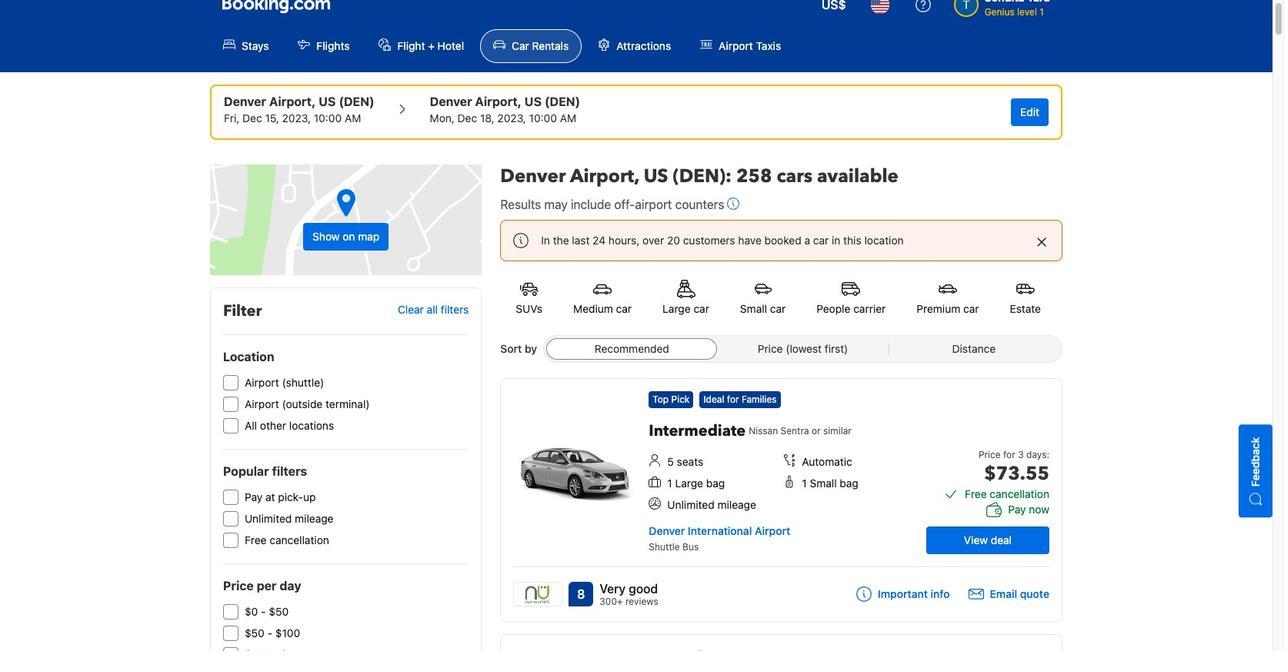 Task type: locate. For each thing, give the bounding box(es) containing it.
unlimited down 1 large bag
[[667, 499, 715, 512]]

dec inside denver airport, us (den) mon, dec 18, 2023, 10:00 am
[[458, 112, 477, 125]]

0 horizontal spatial bag
[[706, 477, 725, 490]]

genius level 1 button
[[948, 0, 1057, 22]]

1 horizontal spatial (den)
[[545, 95, 580, 109]]

in
[[541, 234, 550, 247]]

1 horizontal spatial unlimited mileage
[[667, 499, 756, 512]]

unlimited mileage down 1 large bag
[[667, 499, 756, 512]]

pick-
[[278, 491, 303, 504]]

for right ideal at the right bottom of page
[[727, 394, 739, 406]]

bag up international
[[706, 477, 725, 490]]

for left 3
[[1004, 449, 1016, 461]]

0 horizontal spatial (den)
[[339, 95, 375, 109]]

rentals
[[532, 39, 569, 52]]

0 vertical spatial $50
[[269, 606, 289, 619]]

1 horizontal spatial pay
[[1008, 503, 1026, 516]]

0 horizontal spatial for
[[727, 394, 739, 406]]

2023, inside denver airport, us (den) fri, dec 15, 2023, 10:00 am
[[282, 112, 311, 125]]

0 vertical spatial small
[[740, 302, 767, 316]]

product card group
[[500, 379, 1068, 623]]

2023, down pick-up location 'element'
[[282, 112, 311, 125]]

5
[[667, 456, 674, 469]]

$0 - $50
[[245, 606, 289, 619]]

dec inside denver airport, us (den) fri, dec 15, 2023, 10:00 am
[[243, 112, 262, 125]]

us for mon,
[[525, 95, 542, 109]]

bag for 1 large bag
[[706, 477, 725, 490]]

airport, up pick-up date element
[[269, 95, 316, 109]]

2 am from the left
[[560, 112, 577, 125]]

1 horizontal spatial filters
[[441, 303, 469, 316]]

1 horizontal spatial us
[[525, 95, 542, 109]]

1 horizontal spatial free
[[965, 488, 987, 501]]

2023, for denver airport, us (den) fri, dec 15, 2023, 10:00 am
[[282, 112, 311, 125]]

people
[[817, 302, 851, 316]]

20
[[667, 234, 680, 247]]

$50 down $0
[[245, 627, 265, 640]]

denver up results
[[500, 164, 566, 189]]

$100
[[275, 627, 300, 640]]

filters right the 'all'
[[441, 303, 469, 316]]

location
[[223, 350, 274, 364]]

0 horizontal spatial -
[[261, 606, 266, 619]]

1 vertical spatial -
[[268, 627, 273, 640]]

1 vertical spatial unlimited mileage
[[245, 513, 334, 526]]

- left $100
[[268, 627, 273, 640]]

1 vertical spatial free cancellation
[[245, 534, 329, 547]]

us up drop-off date element
[[525, 95, 542, 109]]

0 horizontal spatial unlimited
[[245, 513, 292, 526]]

medium car button
[[558, 271, 647, 326]]

0 horizontal spatial us
[[319, 95, 336, 109]]

us up airport
[[644, 164, 668, 189]]

0 horizontal spatial dec
[[243, 112, 262, 125]]

free
[[965, 488, 987, 501], [245, 534, 267, 547]]

pay for pay at pick-up
[[245, 491, 263, 504]]

car right premium
[[964, 302, 979, 316]]

0 horizontal spatial 10:00
[[314, 112, 342, 125]]

dec for denver airport, us (den) fri, dec 15, 2023, 10:00 am
[[243, 112, 262, 125]]

am down drop-off location element
[[560, 112, 577, 125]]

price inside sort by element
[[758, 342, 783, 356]]

1 horizontal spatial bag
[[840, 477, 859, 490]]

small down automatic
[[810, 477, 837, 490]]

airport down location
[[245, 376, 279, 389]]

0 horizontal spatial pay
[[245, 491, 263, 504]]

seats
[[677, 456, 704, 469]]

2 2023, from the left
[[497, 112, 526, 125]]

2 horizontal spatial 1
[[1040, 6, 1044, 18]]

(outside
[[282, 398, 323, 411]]

bag
[[706, 477, 725, 490], [840, 477, 859, 490]]

large down seats
[[675, 477, 703, 490]]

dec
[[243, 112, 262, 125], [458, 112, 477, 125]]

over
[[643, 234, 664, 247]]

0 horizontal spatial denver airport, us (den) group
[[224, 92, 375, 126]]

10:00 down drop-off location element
[[529, 112, 557, 125]]

medium
[[573, 302, 613, 316]]

filters up pick-
[[272, 465, 307, 479]]

2 dec from the left
[[458, 112, 477, 125]]

estate
[[1010, 302, 1041, 316]]

am down pick-up location 'element'
[[345, 112, 361, 125]]

0 horizontal spatial small
[[740, 302, 767, 316]]

1 horizontal spatial price
[[758, 342, 783, 356]]

1 vertical spatial mileage
[[295, 513, 334, 526]]

(den) for denver airport, us (den) fri, dec 15, 2023, 10:00 am
[[339, 95, 375, 109]]

airport, up results may include off-airport counters
[[570, 164, 639, 189]]

(den) inside denver airport, us (den) fri, dec 15, 2023, 10:00 am
[[339, 95, 375, 109]]

1 vertical spatial $50
[[245, 627, 265, 640]]

drop-off date element
[[430, 111, 580, 126]]

shuttle
[[649, 542, 680, 553]]

0 horizontal spatial airport,
[[269, 95, 316, 109]]

1 vertical spatial filters
[[272, 465, 307, 479]]

car for large car
[[694, 302, 709, 316]]

258
[[736, 164, 772, 189]]

free cancellation inside product card group
[[965, 488, 1050, 501]]

2 horizontal spatial price
[[979, 449, 1001, 461]]

denver inside denver airport, us (den) mon, dec 18, 2023, 10:00 am
[[430, 95, 472, 109]]

am inside denver airport, us (den) fri, dec 15, 2023, 10:00 am
[[345, 112, 361, 125]]

airport, inside denver airport, us (den) fri, dec 15, 2023, 10:00 am
[[269, 95, 316, 109]]

0 horizontal spatial 2023,
[[282, 112, 311, 125]]

or
[[812, 426, 821, 437]]

5 seats
[[667, 456, 704, 469]]

10:00 inside denver airport, us (den) fri, dec 15, 2023, 10:00 am
[[314, 112, 342, 125]]

1 vertical spatial large
[[675, 477, 703, 490]]

mileage down up in the left bottom of the page
[[295, 513, 334, 526]]

10:00 down pick-up location 'element'
[[314, 112, 342, 125]]

small inside button
[[740, 302, 767, 316]]

feedback
[[1249, 438, 1262, 488]]

car up 'price (lowest first)'
[[770, 302, 786, 316]]

cancellation
[[990, 488, 1050, 501], [270, 534, 329, 547]]

may
[[544, 198, 568, 212]]

popular filters
[[223, 465, 307, 479]]

price inside price for 3 days: $73.55
[[979, 449, 1001, 461]]

price left 'per'
[[223, 579, 254, 593]]

1 horizontal spatial mileage
[[718, 499, 756, 512]]

1 horizontal spatial airport,
[[475, 95, 522, 109]]

2 vertical spatial price
[[223, 579, 254, 593]]

dec left 18,
[[458, 112, 477, 125]]

1 horizontal spatial free cancellation
[[965, 488, 1050, 501]]

airport right international
[[755, 525, 791, 538]]

airport taxis
[[719, 39, 781, 52]]

1 10:00 from the left
[[314, 112, 342, 125]]

2 (den) from the left
[[545, 95, 580, 109]]

airport up all
[[245, 398, 279, 411]]

-
[[261, 606, 266, 619], [268, 627, 273, 640]]

0 vertical spatial free
[[965, 488, 987, 501]]

18,
[[480, 112, 495, 125]]

1 small bag
[[802, 477, 859, 490]]

car for small car
[[770, 302, 786, 316]]

1 inside dropdown button
[[1040, 6, 1044, 18]]

free down at
[[245, 534, 267, 547]]

mileage up international
[[718, 499, 756, 512]]

denver up mon,
[[430, 95, 472, 109]]

by
[[525, 342, 537, 356]]

1 horizontal spatial small
[[810, 477, 837, 490]]

am
[[345, 112, 361, 125], [560, 112, 577, 125]]

airport taxis link
[[687, 29, 794, 63]]

car rentals
[[512, 39, 569, 52]]

for inside price for 3 days: $73.55
[[1004, 449, 1016, 461]]

free down $73.55
[[965, 488, 987, 501]]

taxis
[[756, 39, 781, 52]]

1 vertical spatial price
[[979, 449, 1001, 461]]

unlimited
[[667, 499, 715, 512], [245, 513, 292, 526]]

cars
[[777, 164, 813, 189]]

0 vertical spatial -
[[261, 606, 266, 619]]

deal
[[991, 534, 1012, 547]]

1 horizontal spatial dec
[[458, 112, 477, 125]]

airport, for denver airport, us (den): 258 cars available
[[570, 164, 639, 189]]

car
[[813, 234, 829, 247], [616, 302, 632, 316], [694, 302, 709, 316], [770, 302, 786, 316], [964, 302, 979, 316]]

(den) inside denver airport, us (den) mon, dec 18, 2023, 10:00 am
[[545, 95, 580, 109]]

free inside product card group
[[965, 488, 987, 501]]

0 horizontal spatial price
[[223, 579, 254, 593]]

1 for 1 small bag
[[802, 477, 807, 490]]

1 2023, from the left
[[282, 112, 311, 125]]

(den) up pick-up date element
[[339, 95, 375, 109]]

search summary element
[[210, 85, 1063, 140]]

$50 up $50 - $100
[[269, 606, 289, 619]]

1 horizontal spatial cancellation
[[990, 488, 1050, 501]]

2 horizontal spatial us
[[644, 164, 668, 189]]

available
[[817, 164, 899, 189]]

unlimited mileage
[[667, 499, 756, 512], [245, 513, 334, 526]]

mileage
[[718, 499, 756, 512], [295, 513, 334, 526]]

clear all filters button
[[398, 303, 469, 317]]

sort by element
[[543, 336, 1063, 363]]

1 down 5
[[667, 477, 672, 490]]

1 horizontal spatial 2023,
[[497, 112, 526, 125]]

include
[[571, 198, 611, 212]]

1 down automatic
[[802, 477, 807, 490]]

skip to main content element
[[0, 0, 1273, 72]]

0 horizontal spatial am
[[345, 112, 361, 125]]

flights
[[317, 39, 350, 52]]

small up 'price (lowest first)'
[[740, 302, 767, 316]]

2023, for denver airport, us (den) mon, dec 18, 2023, 10:00 am
[[497, 112, 526, 125]]

1 horizontal spatial denver airport, us (den) group
[[430, 92, 580, 126]]

drop-off location element
[[430, 92, 580, 111]]

all other locations
[[245, 419, 334, 433]]

0 vertical spatial unlimited mileage
[[667, 499, 756, 512]]

airport inside skip to main content element
[[719, 39, 753, 52]]

if you choose one, you'll need to make your own way there - but prices can be a lot lower. image
[[728, 198, 740, 210], [728, 198, 740, 210]]

0 vertical spatial unlimited
[[667, 499, 715, 512]]

cancellation down pick-
[[270, 534, 329, 547]]

1 bag from the left
[[706, 477, 725, 490]]

1 (den) from the left
[[339, 95, 375, 109]]

airport, inside denver airport, us (den) mon, dec 18, 2023, 10:00 am
[[475, 95, 522, 109]]

for for ideal for families
[[727, 394, 739, 406]]

denver up "fri,"
[[224, 95, 266, 109]]

us up pick-up date element
[[319, 95, 336, 109]]

- right $0
[[261, 606, 266, 619]]

(den)
[[339, 95, 375, 109], [545, 95, 580, 109]]

1 right level
[[1040, 6, 1044, 18]]

2023, down drop-off location element
[[497, 112, 526, 125]]

denver airport, us (den) group
[[224, 92, 375, 126], [430, 92, 580, 126]]

airport left taxis
[[719, 39, 753, 52]]

price left 3
[[979, 449, 1001, 461]]

airport for airport (outside terminal)
[[245, 398, 279, 411]]

filters inside button
[[441, 303, 469, 316]]

unlimited mileage inside product card group
[[667, 499, 756, 512]]

pay inside product card group
[[1008, 503, 1026, 516]]

0 horizontal spatial free
[[245, 534, 267, 547]]

denver inside denver airport, us (den) fri, dec 15, 2023, 10:00 am
[[224, 95, 266, 109]]

free cancellation down pick-
[[245, 534, 329, 547]]

cancellation up pay now
[[990, 488, 1050, 501]]

up
[[303, 491, 316, 504]]

car for medium car
[[616, 302, 632, 316]]

small
[[740, 302, 767, 316], [810, 477, 837, 490]]

unlimited down at
[[245, 513, 292, 526]]

1 am from the left
[[345, 112, 361, 125]]

flights link
[[285, 29, 363, 63]]

1 horizontal spatial 1
[[802, 477, 807, 490]]

denver up shuttle
[[649, 525, 685, 538]]

premium car button
[[901, 271, 995, 326]]

0 horizontal spatial cancellation
[[270, 534, 329, 547]]

0 vertical spatial large
[[663, 302, 691, 316]]

1 horizontal spatial for
[[1004, 449, 1016, 461]]

price for price per day
[[223, 579, 254, 593]]

genius level 1
[[985, 6, 1044, 18]]

10:00 inside denver airport, us (den) mon, dec 18, 2023, 10:00 am
[[529, 112, 557, 125]]

all
[[245, 419, 257, 433]]

1 vertical spatial small
[[810, 477, 837, 490]]

300+
[[600, 596, 623, 608]]

car right medium
[[616, 302, 632, 316]]

free cancellation down $73.55
[[965, 488, 1050, 501]]

1 horizontal spatial 10:00
[[529, 112, 557, 125]]

a
[[805, 234, 810, 247]]

2 bag from the left
[[840, 477, 859, 490]]

pay left at
[[245, 491, 263, 504]]

us inside denver airport, us (den) fri, dec 15, 2023, 10:00 am
[[319, 95, 336, 109]]

1 horizontal spatial am
[[560, 112, 577, 125]]

1 horizontal spatial $50
[[269, 606, 289, 619]]

2 10:00 from the left
[[529, 112, 557, 125]]

0 horizontal spatial free cancellation
[[245, 534, 329, 547]]

0 vertical spatial free cancellation
[[965, 488, 1050, 501]]

ideal for families
[[704, 394, 777, 406]]

mon,
[[430, 112, 455, 125]]

denver
[[224, 95, 266, 109], [430, 95, 472, 109], [500, 164, 566, 189], [649, 525, 685, 538]]

price for price for 3 days: $73.55
[[979, 449, 1001, 461]]

0 vertical spatial cancellation
[[990, 488, 1050, 501]]

airport, up drop-off date element
[[475, 95, 522, 109]]

(den) down rentals
[[545, 95, 580, 109]]

large up recommended
[[663, 302, 691, 316]]

automatic
[[802, 456, 853, 469]]

us inside denver airport, us (den) mon, dec 18, 2023, 10:00 am
[[525, 95, 542, 109]]

car for premium car
[[964, 302, 979, 316]]

ideal
[[704, 394, 725, 406]]

2023, inside denver airport, us (den) mon, dec 18, 2023, 10:00 am
[[497, 112, 526, 125]]

for for price for 3 days: $73.55
[[1004, 449, 1016, 461]]

1 dec from the left
[[243, 112, 262, 125]]

2 horizontal spatial airport,
[[570, 164, 639, 189]]

pay left the now
[[1008, 503, 1026, 516]]

car left "small car"
[[694, 302, 709, 316]]

denver international airport button
[[649, 525, 791, 538]]

dec left 15,
[[243, 112, 262, 125]]

1 horizontal spatial unlimited
[[667, 499, 715, 512]]

0 vertical spatial mileage
[[718, 499, 756, 512]]

0 horizontal spatial 1
[[667, 477, 672, 490]]

denver inside denver international airport shuttle bus
[[649, 525, 685, 538]]

2 denver airport, us (den) group from the left
[[430, 92, 580, 126]]

bag down automatic
[[840, 477, 859, 490]]

1 vertical spatial unlimited
[[245, 513, 292, 526]]

location
[[865, 234, 904, 247]]

large inside button
[[663, 302, 691, 316]]

0 vertical spatial filters
[[441, 303, 469, 316]]

stays
[[242, 39, 269, 52]]

0 horizontal spatial filters
[[272, 465, 307, 479]]

airport for airport (shuttle)
[[245, 376, 279, 389]]

denver airport, us (den) fri, dec 15, 2023, 10:00 am
[[224, 95, 375, 125]]

sort
[[500, 342, 522, 356]]

price left the '(lowest'
[[758, 342, 783, 356]]

(shuttle)
[[282, 376, 324, 389]]

0 vertical spatial for
[[727, 394, 739, 406]]

1 vertical spatial for
[[1004, 449, 1016, 461]]

denver for denver airport, us (den): 258 cars available
[[500, 164, 566, 189]]

am inside denver airport, us (den) mon, dec 18, 2023, 10:00 am
[[560, 112, 577, 125]]

unlimited mileage down pick-
[[245, 513, 334, 526]]

denver airport, us (den): 258 cars available
[[500, 164, 899, 189]]

fri,
[[224, 112, 240, 125]]

0 vertical spatial price
[[758, 342, 783, 356]]

this
[[844, 234, 862, 247]]

pay
[[245, 491, 263, 504], [1008, 503, 1026, 516]]

1 horizontal spatial -
[[268, 627, 273, 640]]



Task type: describe. For each thing, give the bounding box(es) containing it.
10:00 for denver airport, us (den) fri, dec 15, 2023, 10:00 am
[[314, 112, 342, 125]]

airport for airport taxis
[[719, 39, 753, 52]]

1 large bag
[[667, 477, 725, 490]]

price (lowest first)
[[758, 342, 848, 356]]

car right a
[[813, 234, 829, 247]]

medium car
[[573, 302, 632, 316]]

people carrier
[[817, 302, 886, 316]]

edit
[[1021, 105, 1040, 119]]

in the last 24 hours, over 20 customers have booked a car in this location
[[541, 234, 904, 247]]

days:
[[1027, 449, 1050, 461]]

nissan
[[749, 426, 778, 437]]

8
[[577, 588, 585, 602]]

intermediate
[[649, 421, 746, 442]]

bag for 1 small bag
[[840, 477, 859, 490]]

last
[[572, 234, 590, 247]]

customer rating 8 very good element
[[600, 580, 659, 599]]

am for denver airport, us (den) fri, dec 15, 2023, 10:00 am
[[345, 112, 361, 125]]

price for price (lowest first)
[[758, 342, 783, 356]]

counters
[[675, 198, 724, 212]]

cancellation inside product card group
[[990, 488, 1050, 501]]

0 horizontal spatial unlimited mileage
[[245, 513, 334, 526]]

attractions link
[[585, 29, 684, 63]]

airport, for denver airport, us (den) fri, dec 15, 2023, 10:00 am
[[269, 95, 316, 109]]

top pick
[[653, 394, 690, 406]]

email
[[990, 588, 1017, 601]]

customers
[[683, 234, 735, 247]]

0 horizontal spatial mileage
[[295, 513, 334, 526]]

have
[[738, 234, 762, 247]]

other
[[260, 419, 286, 433]]

mileage inside product card group
[[718, 499, 756, 512]]

email quote button
[[969, 587, 1050, 603]]

popular
[[223, 465, 269, 479]]

genius
[[985, 6, 1015, 18]]

sort by
[[500, 342, 537, 356]]

terminal)
[[326, 398, 370, 411]]

denver international airport shuttle bus
[[649, 525, 791, 553]]

3
[[1018, 449, 1024, 461]]

off-
[[614, 198, 635, 212]]

pick-up location element
[[224, 92, 375, 111]]

booked
[[765, 234, 802, 247]]

flight + hotel link
[[366, 29, 477, 63]]

+
[[428, 39, 435, 52]]

edit button
[[1011, 99, 1049, 126]]

pay at pick-up
[[245, 491, 316, 504]]

flight
[[397, 39, 425, 52]]

unlimited inside product card group
[[667, 499, 715, 512]]

the
[[553, 234, 569, 247]]

us for 258
[[644, 164, 668, 189]]

supplied by nu car rental image
[[514, 583, 562, 606]]

families
[[742, 394, 777, 406]]

1 denver airport, us (den) group from the left
[[224, 92, 375, 126]]

hotel
[[438, 39, 464, 52]]

flight + hotel
[[397, 39, 464, 52]]

pay now
[[1008, 503, 1050, 516]]

airport inside denver international airport shuttle bus
[[755, 525, 791, 538]]

pick
[[671, 394, 690, 406]]

1 vertical spatial free
[[245, 534, 267, 547]]

view deal
[[964, 534, 1012, 547]]

(den) for denver airport, us (den) mon, dec 18, 2023, 10:00 am
[[545, 95, 580, 109]]

- for $50
[[268, 627, 273, 640]]

first)
[[825, 342, 848, 356]]

denver for denver airport, us (den) fri, dec 15, 2023, 10:00 am
[[224, 95, 266, 109]]

people carrier button
[[801, 271, 901, 326]]

carrier
[[854, 302, 886, 316]]

clear
[[398, 303, 424, 316]]

- for $0
[[261, 606, 266, 619]]

1 for 1 large bag
[[667, 477, 672, 490]]

email quote
[[990, 588, 1050, 601]]

$50 - $100
[[245, 627, 300, 640]]

(lowest
[[786, 342, 822, 356]]

am for denver airport, us (den) mon, dec 18, 2023, 10:00 am
[[560, 112, 577, 125]]

airport, for denver airport, us (den) mon, dec 18, 2023, 10:00 am
[[475, 95, 522, 109]]

top
[[653, 394, 669, 406]]

very good 300+ reviews
[[600, 583, 659, 608]]

level
[[1017, 6, 1037, 18]]

day
[[280, 579, 301, 593]]

(den):
[[673, 164, 732, 189]]

at
[[266, 491, 275, 504]]

hours,
[[609, 234, 640, 247]]

denver for denver international airport shuttle bus
[[649, 525, 685, 538]]

pick-up date element
[[224, 111, 375, 126]]

price per day
[[223, 579, 301, 593]]

denver airport, us (den) mon, dec 18, 2023, 10:00 am
[[430, 95, 580, 125]]

on
[[343, 230, 355, 243]]

bus
[[683, 542, 699, 553]]

stays link
[[210, 29, 282, 63]]

car
[[512, 39, 529, 52]]

info
[[931, 588, 950, 601]]

important
[[878, 588, 928, 601]]

feedback button
[[1239, 426, 1273, 518]]

clear all filters
[[398, 303, 469, 316]]

small inside product card group
[[810, 477, 837, 490]]

dec for denver airport, us (den) mon, dec 18, 2023, 10:00 am
[[458, 112, 477, 125]]

1 vertical spatial cancellation
[[270, 534, 329, 547]]

airport (shuttle)
[[245, 376, 324, 389]]

large inside product card group
[[675, 477, 703, 490]]

15,
[[265, 112, 279, 125]]

intermediate nissan sentra or similar
[[649, 421, 852, 442]]

show
[[313, 230, 340, 243]]

large car
[[663, 302, 709, 316]]

10:00 for denver airport, us (den) mon, dec 18, 2023, 10:00 am
[[529, 112, 557, 125]]

pay for pay now
[[1008, 503, 1026, 516]]

us for fri,
[[319, 95, 336, 109]]

suvs
[[516, 302, 543, 316]]

car rentals link
[[480, 29, 582, 63]]

airport (outside terminal)
[[245, 398, 370, 411]]

sentra
[[781, 426, 809, 437]]

price for 3 days: $73.55
[[979, 449, 1050, 487]]

distance
[[952, 342, 996, 356]]

very
[[600, 583, 626, 596]]

0 horizontal spatial $50
[[245, 627, 265, 640]]

denver for denver airport, us (den) mon, dec 18, 2023, 10:00 am
[[430, 95, 472, 109]]



Task type: vqa. For each thing, say whether or not it's contained in the screenshot.
Estate button
yes



